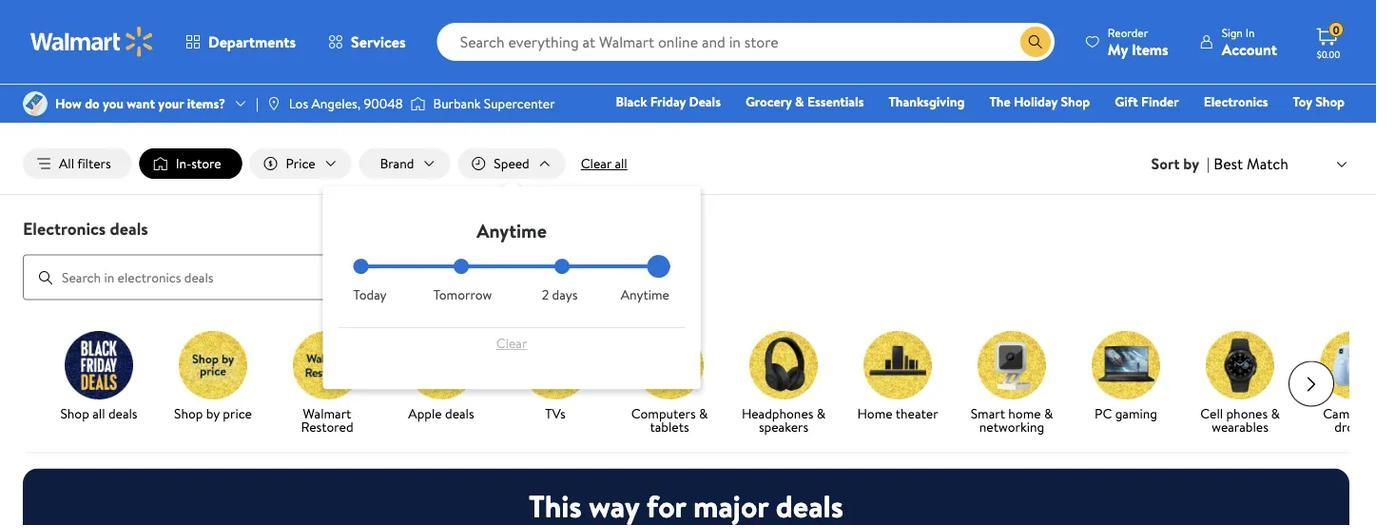 Task type: vqa. For each thing, say whether or not it's contained in the screenshot.
Black Friday Deals
yes



Task type: locate. For each thing, give the bounding box(es) containing it.
0 horizontal spatial clear
[[496, 334, 527, 353]]

gift finder
[[1115, 92, 1179, 111]]

reorder my items
[[1108, 24, 1169, 59]]

& right phones on the right bottom of page
[[1272, 404, 1280, 423]]

electronics for electronics
[[1204, 92, 1269, 111]]

all down black
[[615, 154, 628, 173]]

in-
[[176, 154, 191, 173]]

shop by price image
[[179, 331, 247, 399]]

0 horizontal spatial by
[[206, 404, 220, 423]]

services button
[[312, 19, 422, 65]]

| left los
[[256, 94, 259, 113]]

by right the sort
[[1184, 153, 1200, 174]]

90048
[[364, 94, 403, 113]]

1 horizontal spatial |
[[1207, 153, 1211, 174]]

0 horizontal spatial all
[[92, 404, 105, 423]]

electronics up one debit
[[1204, 92, 1269, 111]]

cell phones and wearables image
[[1206, 331, 1275, 399]]

by left the price on the bottom left
[[206, 404, 220, 423]]

may
[[781, 58, 801, 74]]

one debit link
[[1191, 118, 1272, 138]]

Anytime radio
[[655, 259, 670, 274]]

& inside "link"
[[795, 92, 804, 111]]

walmart image
[[30, 27, 154, 57]]

tvs
[[545, 404, 566, 423]]

0
[[1333, 22, 1340, 38]]

all down shop all deals 'image'
[[92, 404, 105, 423]]

shop
[[1061, 92, 1091, 111], [1316, 92, 1345, 111], [60, 404, 89, 423], [174, 404, 203, 423]]

1 vertical spatial by
[[206, 404, 220, 423]]

price button
[[250, 148, 352, 179]]

0 vertical spatial home
[[998, 119, 1033, 137]]

fashion link
[[1049, 118, 1110, 138]]

Tomorrow radio
[[454, 259, 469, 274]]

Walmart Site-Wide search field
[[437, 23, 1055, 61]]

& right tablets
[[699, 404, 708, 423]]

angeles,
[[312, 94, 361, 113]]

all
[[59, 154, 74, 173]]

last.
[[618, 58, 637, 74]]

home left theater in the right bottom of the page
[[858, 404, 893, 423]]

home down the at the right top of the page
[[998, 119, 1033, 137]]

cell phones & wearables link
[[1191, 331, 1290, 437]]

phones
[[1227, 404, 1268, 423]]

0 vertical spatial anytime
[[477, 217, 547, 244]]

anytime up 'how fast do you want your order?' option group
[[477, 217, 547, 244]]

electronics inside search field
[[23, 217, 106, 240]]

1 horizontal spatial home
[[998, 119, 1033, 137]]

shop by price
[[174, 404, 252, 423]]

0 horizontal spatial  image
[[23, 91, 48, 116]]

services
[[351, 31, 406, 52]]

clear down 'how fast do you want your order?' option group
[[496, 334, 527, 353]]

anytime
[[477, 217, 547, 244], [621, 286, 670, 304]]

1 vertical spatial electronics
[[23, 217, 106, 240]]

sign in account
[[1222, 24, 1278, 59]]

2
[[542, 286, 549, 304]]

1 vertical spatial all
[[92, 404, 105, 423]]

 image
[[266, 96, 281, 111]]

by for sort
[[1184, 153, 1200, 174]]

0 vertical spatial by
[[1184, 153, 1200, 174]]

1 vertical spatial |
[[1207, 153, 1211, 174]]

cell
[[1201, 404, 1224, 423]]

tvs link
[[506, 331, 605, 424]]

sort
[[1152, 153, 1180, 174]]

brand
[[380, 154, 414, 173]]

Today radio
[[354, 259, 369, 274]]

1 horizontal spatial  image
[[411, 94, 426, 113]]

deals down filters
[[110, 217, 148, 240]]

deals
[[110, 217, 148, 240], [108, 404, 138, 423], [445, 404, 474, 423]]

clear for clear
[[496, 334, 527, 353]]

today
[[354, 286, 387, 304]]

& right grocery
[[795, 92, 804, 111]]

 image for burbank supercenter
[[411, 94, 426, 113]]

& inside "smart home & networking"
[[1045, 404, 1054, 423]]

electronics link
[[1196, 91, 1277, 112]]

| left "best"
[[1207, 153, 1211, 174]]

shop by price link
[[164, 331, 263, 424]]

by inside sort and filter section element
[[1184, 153, 1200, 174]]

fashion
[[1057, 119, 1101, 137]]

toy shop home
[[998, 92, 1345, 137]]

departments button
[[169, 19, 312, 65]]

sort and filter section element
[[0, 133, 1377, 194]]

anytime down anytime "option"
[[621, 286, 670, 304]]

shop inside the toy shop home
[[1316, 92, 1345, 111]]

& for headphones
[[817, 404, 826, 423]]

1 horizontal spatial electronics
[[1204, 92, 1269, 111]]

0 horizontal spatial anytime
[[477, 217, 547, 244]]

black friday deals link
[[607, 91, 730, 112]]

all for clear
[[615, 154, 628, 173]]

1 horizontal spatial by
[[1184, 153, 1200, 174]]

home link
[[989, 118, 1041, 138]]

pc gaming image
[[1092, 331, 1161, 399]]

 image right 90048
[[411, 94, 426, 113]]

deals right apple
[[445, 404, 474, 423]]

walmart restored image
[[293, 331, 362, 399]]

1 vertical spatial anytime
[[621, 286, 670, 304]]

checks.
[[679, 58, 715, 74]]

0 vertical spatial all
[[615, 154, 628, 173]]

gift
[[1115, 92, 1139, 111]]

deals for apple deals
[[445, 404, 474, 423]]

electronics up search icon
[[23, 217, 106, 240]]

all
[[615, 154, 628, 173], [92, 404, 105, 423]]

select
[[718, 58, 749, 74]]

1 vertical spatial home
[[858, 404, 893, 423]]

clear right speed
[[581, 154, 612, 173]]

store
[[191, 154, 221, 173]]

& right speakers
[[817, 404, 826, 423]]

2 days
[[542, 286, 578, 304]]

home inside the toy shop home
[[998, 119, 1033, 137]]

available
[[838, 58, 880, 74]]

 image left how
[[23, 91, 48, 116]]

reorder
[[1108, 24, 1149, 40]]

& inside headphones & speakers
[[817, 404, 826, 423]]

shop all deals link
[[49, 331, 148, 424]]

sort by |
[[1152, 153, 1211, 174]]

by
[[1184, 153, 1200, 174], [206, 404, 220, 423]]

all inside button
[[615, 154, 628, 173]]

& inside computers & tablets
[[699, 404, 708, 423]]

0 vertical spatial |
[[256, 94, 259, 113]]

my
[[1108, 39, 1128, 59]]

| inside sort and filter section element
[[1207, 153, 1211, 174]]

clear all button
[[573, 148, 635, 179]]

deals inside search field
[[110, 217, 148, 240]]

epic
[[504, 11, 547, 43]]

0 horizontal spatial electronics
[[23, 217, 106, 240]]

1 horizontal spatial clear
[[581, 154, 612, 173]]

shop right toy
[[1316, 92, 1345, 111]]

registry
[[1126, 119, 1175, 137]]

smart home & networking link
[[963, 331, 1062, 437]]

quantities.
[[492, 58, 543, 74]]

in
[[1246, 24, 1255, 40]]

headphones & speakers link
[[735, 331, 833, 437]]

& right the home at the right bottom of page
[[1045, 404, 1054, 423]]

headphones
[[742, 404, 814, 423]]

speakers
[[759, 417, 809, 436]]

clear inside button
[[496, 334, 527, 353]]

|
[[256, 94, 259, 113], [1207, 153, 1211, 174]]

theater
[[896, 404, 939, 423]]

gifts.
[[676, 11, 727, 43]]

clear button
[[354, 328, 670, 359]]

 image
[[23, 91, 48, 116], [411, 94, 426, 113]]

0 vertical spatial clear
[[581, 154, 612, 173]]

toy
[[1294, 92, 1313, 111]]

in-
[[883, 58, 896, 74]]

you
[[103, 94, 124, 113]]

Electronics deals search field
[[0, 217, 1377, 300]]

clear inside button
[[581, 154, 612, 173]]

gaming
[[1116, 404, 1158, 423]]

speed
[[494, 154, 530, 173]]

None range field
[[354, 265, 670, 268]]

0 vertical spatial electronics
[[1204, 92, 1269, 111]]

want
[[127, 94, 155, 113]]

best
[[1214, 153, 1244, 174]]

& for grocery
[[795, 92, 804, 111]]

savings.
[[553, 11, 630, 43]]

while
[[546, 58, 573, 74]]

shop all deals image
[[65, 331, 133, 399]]

1 horizontal spatial anytime
[[621, 286, 670, 304]]

None radio
[[555, 259, 570, 274]]

1 horizontal spatial all
[[615, 154, 628, 173]]

1 vertical spatial clear
[[496, 334, 527, 353]]

home
[[998, 119, 1033, 137], [858, 404, 893, 423]]

supplies
[[576, 58, 615, 74]]



Task type: describe. For each thing, give the bounding box(es) containing it.
shop all deals
[[60, 404, 138, 423]]

in-store button
[[140, 148, 242, 179]]

don't
[[733, 11, 789, 43]]

$0.00
[[1318, 48, 1341, 60]]

tablets
[[650, 417, 689, 436]]

best match
[[1214, 153, 1289, 174]]

computers & tablets link
[[620, 331, 719, 437]]

filters
[[77, 154, 111, 173]]

burbank
[[433, 94, 481, 113]]

black
[[616, 92, 647, 111]]

computers and tablets image
[[636, 331, 704, 399]]

your
[[158, 94, 184, 113]]

debit
[[1231, 119, 1264, 137]]

pc gaming link
[[1077, 331, 1176, 424]]

holiday
[[1014, 92, 1058, 111]]

clear for clear all
[[581, 154, 612, 173]]

0 horizontal spatial |
[[256, 94, 259, 113]]

walmart+
[[1289, 119, 1345, 137]]

headphones & speakers
[[742, 404, 826, 436]]

store.
[[896, 58, 924, 74]]

speed button
[[458, 148, 566, 179]]

Search in electronics deals search field
[[23, 255, 597, 300]]

price
[[286, 154, 316, 173]]

all filters
[[59, 154, 111, 173]]

departments
[[208, 31, 296, 52]]

apple
[[408, 404, 442, 423]]

thanksgiving
[[889, 92, 965, 111]]

finder
[[1142, 92, 1179, 111]]

grocery & essentials link
[[737, 91, 873, 112]]

the
[[990, 92, 1011, 111]]

apple deals image
[[407, 331, 476, 399]]

items
[[1132, 39, 1169, 59]]

toy shop link
[[1285, 91, 1354, 112]]

deals for electronics deals
[[110, 217, 148, 240]]

anytime inside 'how fast do you want your order?' option group
[[621, 286, 670, 304]]

all filters button
[[23, 148, 132, 179]]

& inside cell phones & wearables
[[1272, 404, 1280, 423]]

electronics deals
[[23, 217, 148, 240]]

walmart restored link
[[278, 331, 377, 437]]

deals down shop all deals 'image'
[[108, 404, 138, 423]]

how fast do you want your order? option group
[[354, 259, 670, 304]]

it!
[[843, 11, 865, 43]]

grocery
[[746, 92, 792, 111]]

search image
[[38, 270, 53, 285]]

do
[[85, 94, 100, 113]]

friday
[[651, 92, 686, 111]]

electronics for electronics deals
[[23, 217, 106, 240]]

search icon image
[[1028, 34, 1044, 49]]

sign
[[1222, 24, 1243, 40]]

Search search field
[[437, 23, 1055, 61]]

limited
[[453, 58, 490, 74]]

all for shop
[[92, 404, 105, 423]]

walmart+ link
[[1280, 118, 1354, 138]]

next slide for chipmodulewithimages list image
[[1289, 361, 1335, 407]]

shop down shop all deals 'image'
[[60, 404, 89, 423]]

items?
[[187, 94, 225, 113]]

epic savings. top gifts. don't miss it!
[[504, 11, 865, 43]]

headphones and speakers image
[[750, 331, 818, 399]]

apple deals link
[[392, 331, 491, 424]]

cameras link
[[1305, 331, 1377, 437]]

cell phones & wearables
[[1201, 404, 1280, 436]]

0 horizontal spatial home
[[858, 404, 893, 423]]

networking
[[980, 417, 1045, 436]]

home theater link
[[849, 331, 948, 424]]

no
[[640, 58, 655, 74]]

registry link
[[1118, 118, 1183, 138]]

& for computers
[[699, 404, 708, 423]]

 image for how do you want your items?
[[23, 91, 48, 116]]

tvs image
[[521, 331, 590, 399]]

essentials
[[808, 92, 864, 111]]

los angeles, 90048
[[289, 94, 403, 113]]

smart home & networking
[[971, 404, 1054, 436]]

black friday deals
[[616, 92, 721, 111]]

computers & tablets
[[631, 404, 708, 436]]

be
[[823, 58, 836, 74]]

smart home and networking image
[[978, 331, 1047, 399]]

cameras and drones image
[[1321, 331, 1377, 399]]

rain
[[658, 58, 676, 74]]

home
[[1009, 404, 1041, 423]]

top
[[635, 11, 670, 43]]

how
[[55, 94, 82, 113]]

restored
[[301, 417, 354, 436]]

how do you want your items?
[[55, 94, 225, 113]]

cameras 
[[1324, 404, 1377, 436]]

shop up fashion
[[1061, 92, 1091, 111]]

gift finder link
[[1107, 91, 1188, 112]]

deals
[[689, 92, 721, 111]]

the holiday shop link
[[981, 91, 1099, 112]]

by for shop
[[206, 404, 220, 423]]

home theater image
[[864, 331, 932, 399]]

computers
[[631, 404, 696, 423]]

days
[[552, 286, 578, 304]]

account
[[1222, 39, 1278, 59]]

one
[[1199, 119, 1228, 137]]

shop left the price on the bottom left
[[174, 404, 203, 423]]



